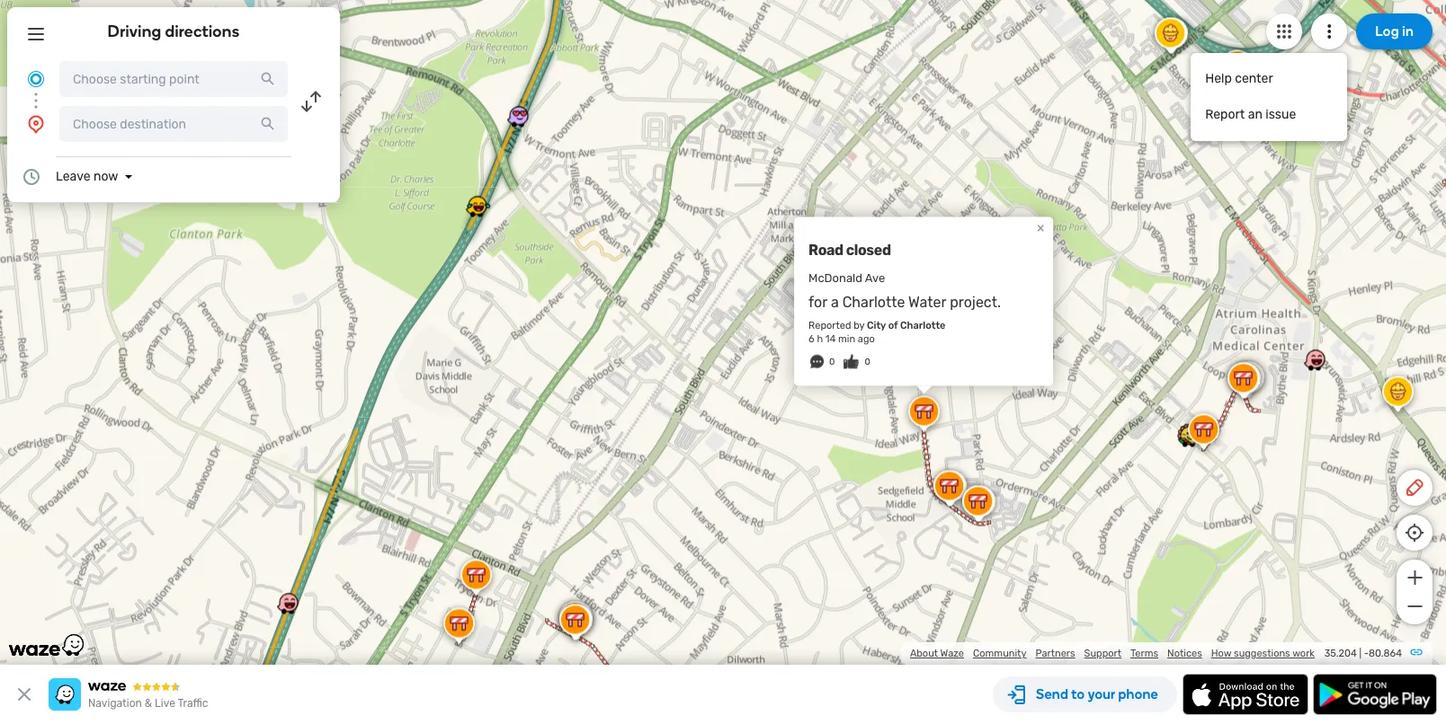 Task type: describe. For each thing, give the bounding box(es) containing it.
6
[[809, 334, 815, 346]]

driving
[[108, 22, 161, 41]]

suggestions
[[1234, 648, 1290, 660]]

driving directions
[[108, 22, 240, 41]]

road closed
[[809, 242, 891, 259]]

about waze community partners support terms notices how suggestions work
[[910, 648, 1315, 660]]

how suggestions work link
[[1211, 648, 1315, 660]]

1 vertical spatial charlotte
[[900, 321, 946, 332]]

terms link
[[1130, 648, 1158, 660]]

35.204 | -80.864
[[1324, 648, 1402, 660]]

Choose destination text field
[[59, 106, 288, 142]]

0 vertical spatial charlotte
[[842, 295, 905, 312]]

live
[[155, 698, 175, 710]]

zoom out image
[[1403, 596, 1426, 618]]

traffic
[[178, 698, 208, 710]]

2 0 from the left
[[865, 357, 870, 368]]

for
[[809, 295, 827, 312]]

community
[[973, 648, 1027, 660]]

project.
[[950, 295, 1001, 312]]

support link
[[1084, 648, 1121, 660]]

zoom in image
[[1403, 567, 1426, 589]]

ago
[[858, 334, 875, 346]]

min
[[838, 334, 855, 346]]

Choose starting point text field
[[59, 61, 288, 97]]

35.204
[[1324, 648, 1357, 660]]

14
[[825, 334, 836, 346]]

support
[[1084, 648, 1121, 660]]

work
[[1292, 648, 1315, 660]]

h
[[817, 334, 823, 346]]

now
[[93, 169, 118, 184]]

leave
[[56, 169, 90, 184]]

navigation & live traffic
[[88, 698, 208, 710]]

a
[[831, 295, 839, 312]]

mcdonald
[[809, 272, 862, 285]]

notices link
[[1167, 648, 1202, 660]]

notices
[[1167, 648, 1202, 660]]

partners link
[[1036, 648, 1075, 660]]

current location image
[[25, 68, 47, 90]]

location image
[[25, 113, 47, 135]]



Task type: locate. For each thing, give the bounding box(es) containing it.
city
[[867, 321, 886, 332]]

partners
[[1036, 648, 1075, 660]]

ave
[[865, 272, 885, 285]]

× link
[[1033, 220, 1049, 237]]

pencil image
[[1404, 478, 1425, 499]]

-
[[1364, 648, 1369, 660]]

0 down the ago
[[865, 357, 870, 368]]

community link
[[973, 648, 1027, 660]]

about waze link
[[910, 648, 964, 660]]

for a charlotte water project. reported by city of charlotte 6 h 14 min ago
[[809, 295, 1001, 346]]

directions
[[165, 22, 240, 41]]

80.864
[[1369, 648, 1402, 660]]

×
[[1037, 220, 1045, 237]]

charlotte
[[842, 295, 905, 312], [900, 321, 946, 332]]

0
[[829, 357, 835, 368], [865, 357, 870, 368]]

of
[[888, 321, 898, 332]]

navigation
[[88, 698, 142, 710]]

0 horizontal spatial 0
[[829, 357, 835, 368]]

terms
[[1130, 648, 1158, 660]]

road
[[809, 242, 843, 259]]

waze
[[940, 648, 964, 660]]

x image
[[13, 684, 35, 706]]

|
[[1359, 648, 1362, 660]]

leave now
[[56, 169, 118, 184]]

charlotte up city
[[842, 295, 905, 312]]

about
[[910, 648, 938, 660]]

0 down 14
[[829, 357, 835, 368]]

link image
[[1409, 646, 1424, 660]]

water
[[908, 295, 946, 312]]

closed
[[846, 242, 891, 259]]

charlotte down water
[[900, 321, 946, 332]]

mcdonald ave
[[809, 272, 885, 285]]

clock image
[[21, 166, 42, 188]]

reported
[[809, 321, 851, 332]]

1 0 from the left
[[829, 357, 835, 368]]

how
[[1211, 648, 1231, 660]]

by
[[854, 321, 865, 332]]

&
[[145, 698, 152, 710]]

1 horizontal spatial 0
[[865, 357, 870, 368]]



Task type: vqa. For each thing, say whether or not it's contained in the screenshot.
"SAN"
no



